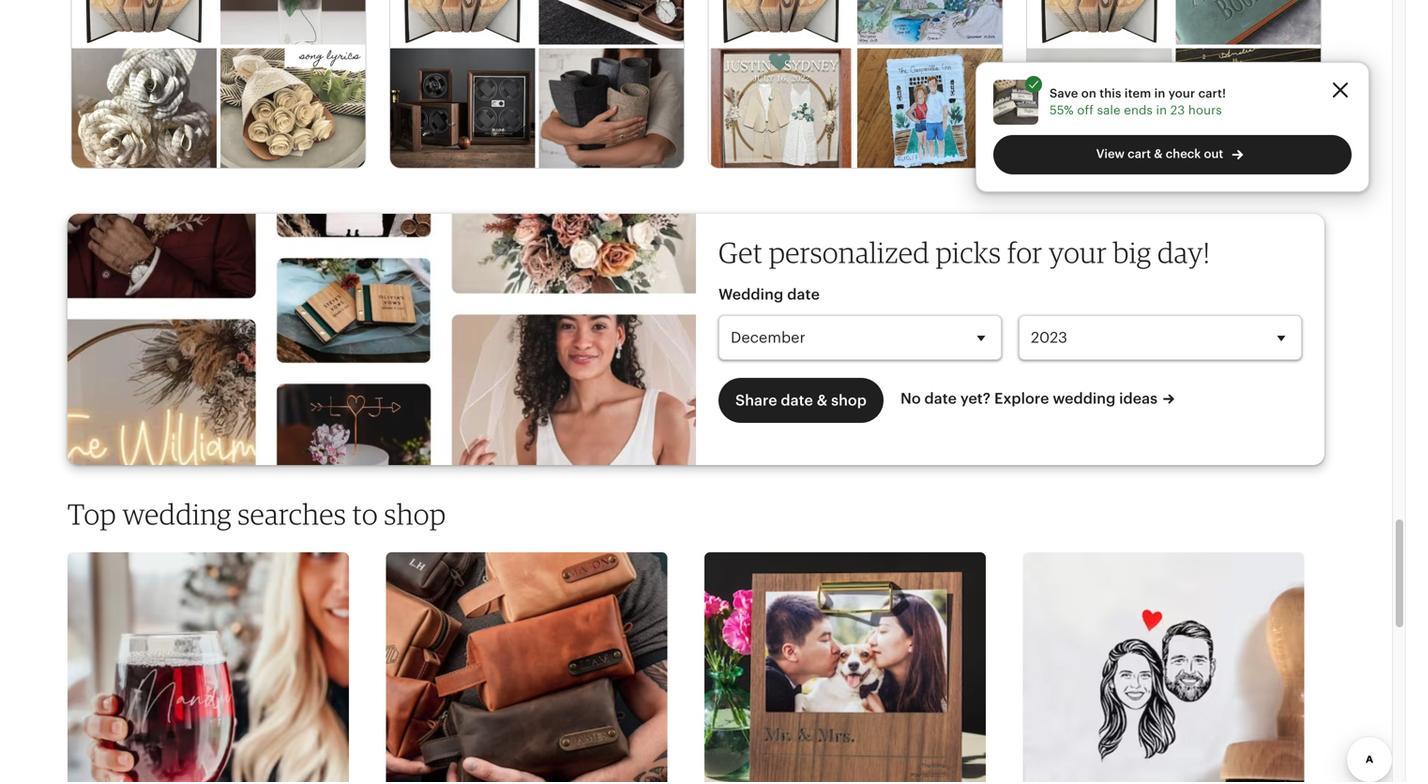 Task type: vqa. For each thing, say whether or not it's contained in the screenshot.
literary 1st anniversary rose Image
yes



Task type: locate. For each thing, give the bounding box(es) containing it.
this
[[1100, 86, 1122, 100]]

share date & shop button
[[719, 378, 884, 423]]

1 horizontal spatial shop
[[832, 392, 867, 409]]

hours
[[1189, 103, 1223, 117]]

your up 23
[[1169, 86, 1196, 100]]

shop left no
[[832, 392, 867, 409]]

date for wedding
[[788, 286, 820, 303]]

out
[[1205, 147, 1224, 161]]

get personalized picks for your big day!
[[719, 235, 1211, 270]]

on
[[1082, 86, 1097, 100]]

personalized bride and groom frame, paper anniversary gift, first anniversary, wedding gift, origami bride & groom, two brides or two grooms image
[[709, 48, 854, 172]]

0 vertical spatial &
[[1155, 147, 1163, 161]]

ideas
[[1120, 390, 1158, 407]]

view cart & check out
[[1097, 147, 1224, 161]]

0 vertical spatial shop
[[832, 392, 867, 409]]

first anniversary gift for her, first anniversary gift for couple, paper gifts, cotton anniversary gift, second wedding anniversary, custom image
[[1028, 48, 1173, 172]]

wedding right 'top'
[[123, 497, 232, 532]]

& right share
[[817, 392, 828, 409]]

first anniversary gift - custom book fold - paper anniversary - gift for him her - boyfriend - girlfriend image up personalized bride and groom frame, paper anniversary gift, first anniversary, wedding gift, origami bride & groom, two brides or two grooms image
[[709, 0, 854, 44]]

save on this item in your cart! 55% off sale ends in 23 hours
[[1050, 86, 1227, 117]]

your right for
[[1049, 235, 1108, 270]]

personalized
[[769, 235, 930, 270]]

click here for wedding gifts image
[[705, 553, 986, 783]]

in left 23
[[1157, 103, 1168, 117]]

picks
[[936, 235, 1002, 270]]

first anniversary gift - custom book fold - paper anniversary - gift for him her - boyfriend - girlfriend image
[[72, 0, 217, 44], [390, 0, 535, 44], [709, 0, 854, 44], [1028, 0, 1173, 44]]

date inside button
[[781, 392, 814, 409]]

0 vertical spatial your
[[1169, 86, 1196, 100]]

&
[[1155, 147, 1163, 161], [817, 392, 828, 409]]

0 horizontal spatial &
[[817, 392, 828, 409]]

searches
[[238, 497, 347, 532]]

date right share
[[781, 392, 814, 409]]

date
[[788, 286, 820, 303], [925, 390, 957, 407], [781, 392, 814, 409]]

1 horizontal spatial your
[[1169, 86, 1196, 100]]

2 first anniversary gift - custom book fold - paper anniversary - gift for him her - boyfriend - girlfriend image from the left
[[390, 0, 535, 44]]

sale
[[1098, 103, 1121, 117]]

1 horizontal spatial &
[[1155, 147, 1163, 161]]

date right wedding
[[788, 286, 820, 303]]

first anniversary gift - custom book fold - paper anniversary - gift for him her - boyfriend - girlfriend image for personalized bride and groom frame, paper anniversary gift, first anniversary, wedding gift, origami bride & groom, two brides or two grooms image
[[709, 0, 854, 44]]

personalized name watch winders box rotator watch holder wood case winding cabinet clock storage box christmas gift for fiance wedding gifts image
[[390, 48, 535, 172]]

first anniversary gift - custom book fold - paper anniversary - gift for him her - boyfriend - girlfriend image up personalized name watch winders box rotator watch holder wood case winding cabinet clock storage box christmas gift for fiance wedding gifts image
[[390, 0, 535, 44]]

first anniversary gift - custom book fold - paper anniversary - gift for him her - boyfriend - girlfriend image up "paper flowers with your song or vows . mother's day, christmas, first anniversary paper gifts, paper roses, gifts for her paper anniversary" 'image'
[[72, 0, 217, 44]]

custom song lyrics paper flowers, wedding vows, paper anniversary, first anniversary, gift for her, paper roses, song gifts, mother's day image
[[220, 48, 365, 172]]

wedding left ideas
[[1053, 390, 1116, 407]]

wedding
[[719, 286, 784, 303]]

literary 1st anniversary rose image
[[220, 0, 365, 44]]

off
[[1078, 103, 1094, 117]]

wedding
[[1053, 390, 1116, 407], [123, 497, 232, 532]]

& for cart
[[1155, 147, 1163, 161]]

no date yet? explore wedding ideas link
[[901, 377, 1175, 410]]

for
[[1008, 235, 1043, 270]]

shop
[[832, 392, 867, 409], [384, 497, 446, 532]]

1 first anniversary gift - custom book fold - paper anniversary - gift for him her - boyfriend - girlfriend image from the left
[[72, 0, 217, 44]]

0 horizontal spatial wedding
[[123, 497, 232, 532]]

your
[[1169, 86, 1196, 100], [1049, 235, 1108, 270]]

1 vertical spatial in
[[1157, 103, 1168, 117]]

1 vertical spatial wedding
[[123, 497, 232, 532]]

1 horizontal spatial wedding
[[1053, 390, 1116, 407]]

1 vertical spatial &
[[817, 392, 828, 409]]

top
[[68, 497, 116, 532]]

& right cart
[[1155, 147, 1163, 161]]

in
[[1155, 86, 1166, 100], [1157, 103, 1168, 117]]

0 horizontal spatial your
[[1049, 235, 1108, 270]]

paper anniversary gift for her, 1st anniversary gift for wife, anniversary portrait, first anniversary gift paper, couples watercolor gift image
[[858, 48, 1003, 172]]

4 first anniversary gift - custom book fold - paper anniversary - gift for him her - boyfriend - girlfriend image from the left
[[1028, 0, 1173, 44]]

in right item
[[1155, 86, 1166, 100]]

your inside save on this item in your cart! 55% off sale ends in 23 hours
[[1169, 86, 1196, 100]]

wedding date
[[719, 286, 820, 303]]

to
[[353, 497, 378, 532]]

55%
[[1050, 103, 1074, 117]]

23
[[1171, 103, 1186, 117]]

& inside button
[[817, 392, 828, 409]]

date right no
[[925, 390, 957, 407]]

3 first anniversary gift - custom book fold - paper anniversary - gift for him her - boyfriend - girlfriend image from the left
[[709, 0, 854, 44]]

shop right to
[[384, 497, 446, 532]]

view cart & check out link
[[994, 135, 1353, 175]]

0 horizontal spatial shop
[[384, 497, 446, 532]]

click here for groomsmen gifts image
[[386, 553, 668, 783]]

check
[[1166, 147, 1202, 161]]

first anniversary gift - custom book fold - paper anniversary - gift for him her - boyfriend - girlfriend image up "on"
[[1028, 0, 1173, 44]]



Task type: describe. For each thing, give the bounding box(es) containing it.
0 vertical spatial wedding
[[1053, 390, 1116, 407]]

top wedding searches to shop
[[68, 497, 446, 532]]

item
[[1125, 86, 1152, 100]]

no
[[901, 390, 921, 407]]

pen tray oakyblocks, pen holder, wooden desk organizer, pen holder for desk, catch all trinket tray, desk organization setup, work from home image
[[539, 0, 684, 44]]

view
[[1097, 147, 1125, 161]]

our story painting, anniversary gift for husband, valentines gift wife image
[[858, 0, 1003, 44]]

shop inside button
[[832, 392, 867, 409]]

& for date
[[817, 392, 828, 409]]

share date & shop
[[736, 392, 867, 409]]

assortment of wedding items that are available on etsy image
[[68, 214, 696, 465]]

first anniversary gift - custom book fold - paper anniversary - gift for him her - boyfriend - girlfriend image for "paper flowers with your song or vows . mother's day, christmas, first anniversary paper gifts, paper roses, gifts for her paper anniversary" 'image'
[[72, 0, 217, 44]]

first anniversary gift - custom book fold - paper anniversary - gift for him her - boyfriend - girlfriend image for personalized name watch winders box rotator watch holder wood case winding cabinet clock storage box christmas gift for fiance wedding gifts image
[[390, 0, 535, 44]]

no date yet? explore wedding ideas
[[901, 390, 1158, 407]]

first anniversary gift - custom book fold - paper anniversary - gift for him her - boyfriend - girlfriend image for first anniversary gift for her, first anniversary gift for couple, paper gifts, cotton anniversary gift, second wedding anniversary, custom image
[[1028, 0, 1173, 44]]

yet?
[[961, 390, 991, 407]]

1 vertical spatial shop
[[384, 497, 446, 532]]

click here for bridesmaid gifts image
[[68, 553, 349, 783]]

share
[[736, 392, 778, 409]]

felt desk pad, custom felt desk mat, office desk accessories, large mousepad, keyboard mat, table protector image
[[539, 48, 684, 172]]

click here for engagement gifts image
[[1024, 553, 1305, 783]]

0 vertical spatial in
[[1155, 86, 1166, 100]]

date for no
[[925, 390, 957, 407]]

paper flowers with your song or vows . mother's day, christmas, first anniversary paper gifts, paper roses, gifts for her paper anniversary image
[[72, 48, 217, 172]]

big
[[1114, 235, 1152, 270]]

explore
[[995, 390, 1050, 407]]

date for share
[[781, 392, 814, 409]]

ends
[[1125, 103, 1153, 117]]

cart
[[1128, 147, 1152, 161]]

day!
[[1158, 235, 1211, 270]]

cart!
[[1199, 86, 1227, 100]]

save
[[1050, 86, 1079, 100]]

personalized name necklaces, personalized name necklaces , script name necklaces, black friday sale , gift for her , persoanlized gift image
[[1176, 48, 1321, 172]]

get
[[719, 235, 763, 270]]

1 vertical spatial your
[[1049, 235, 1108, 270]]

our adventure book, genuine leather photo album scrapbook, personalized  anniversary gift for couple, fantastic gifts for her and him image
[[1176, 0, 1321, 44]]



